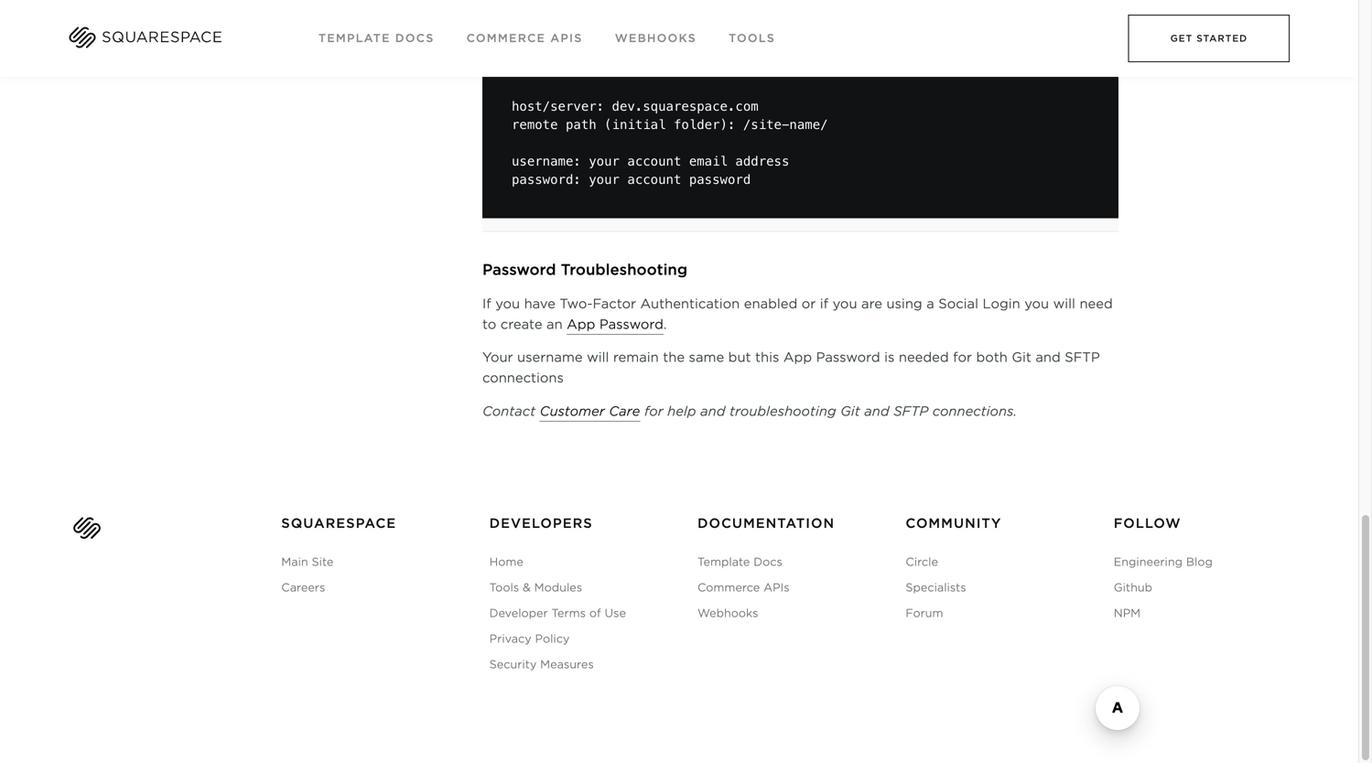 Task type: describe. For each thing, give the bounding box(es) containing it.
main site
[[281, 556, 334, 569]]

blog
[[1187, 556, 1213, 569]]

app password link
[[567, 317, 664, 335]]

email
[[689, 154, 728, 169]]

2 your from the top
[[589, 172, 620, 187]]

customer care link
[[540, 404, 640, 422]]

modules
[[535, 582, 582, 595]]

get started link
[[1129, 15, 1290, 62]]

login
[[983, 296, 1021, 312]]

0 vertical spatial webhooks link
[[615, 32, 697, 45]]

squarespace
[[281, 516, 397, 532]]

factor
[[593, 296, 636, 312]]

privacy policy
[[490, 633, 570, 646]]

tools & modules
[[490, 582, 582, 595]]

engineering blog
[[1114, 556, 1213, 569]]

the
[[663, 350, 685, 366]]

a
[[927, 296, 935, 312]]

developer terms of use link
[[490, 605, 661, 624]]

needed
[[899, 350, 949, 366]]

careers link
[[281, 579, 453, 598]]

are
[[862, 296, 883, 312]]

engineering
[[1114, 556, 1183, 569]]

git inside your username will remain the same but this app password is needed for both git and sftp connections
[[1012, 350, 1032, 366]]

specialists link
[[906, 579, 1078, 598]]

port:
[[512, 62, 550, 78]]

name/
[[790, 117, 828, 133]]

site
[[312, 556, 334, 569]]

host/server:
[[512, 99, 605, 114]]

protocol: sftp port: 2030 host/server: dev.squarespace.com remote path (initial folder): /site-name/ username: your account email address password: your account password
[[512, 44, 828, 187]]

tools for tools & modules
[[490, 582, 519, 595]]

1 vertical spatial git
[[841, 404, 861, 419]]

1 vertical spatial commerce apis
[[698, 582, 790, 595]]

this
[[756, 350, 780, 366]]

using
[[887, 296, 923, 312]]

0 horizontal spatial commerce apis
[[467, 32, 583, 45]]

or
[[802, 296, 816, 312]]

2030
[[558, 62, 589, 78]]

github
[[1114, 582, 1153, 595]]

social
[[939, 296, 979, 312]]

app inside your username will remain the same but this app password is needed for both git and sftp connections
[[784, 350, 812, 366]]

troubleshooting
[[730, 404, 837, 419]]

password troubleshooting
[[483, 261, 688, 279]]

if
[[483, 296, 491, 312]]

troubleshooting
[[561, 261, 688, 279]]

use
[[605, 607, 626, 621]]

dev.squarespace.com
[[612, 99, 759, 114]]

path
[[566, 117, 597, 133]]

1 your from the top
[[589, 154, 620, 169]]

0 horizontal spatial docs
[[395, 32, 435, 45]]

measures
[[540, 659, 594, 672]]

authentication
[[641, 296, 740, 312]]

0 horizontal spatial commerce apis link
[[467, 32, 583, 45]]

security measures link
[[490, 656, 661, 675]]

two-
[[560, 296, 593, 312]]

will inside your username will remain the same but this app password is needed for both git and sftp connections
[[587, 350, 609, 366]]

folder):
[[674, 117, 736, 133]]

0 vertical spatial template docs
[[319, 32, 435, 45]]

developers
[[490, 516, 593, 532]]

developer
[[490, 607, 548, 621]]

home link
[[490, 553, 661, 572]]

started
[[1197, 33, 1248, 44]]

1 vertical spatial password
[[600, 317, 664, 332]]

forum
[[906, 607, 944, 621]]

for inside your username will remain the same but this app password is needed for both git and sftp connections
[[953, 350, 973, 366]]

0 vertical spatial commerce
[[467, 32, 546, 45]]

tools & modules link
[[490, 579, 661, 598]]

username
[[517, 350, 583, 366]]

npm
[[1114, 607, 1141, 621]]

1 horizontal spatial commerce apis link
[[698, 579, 869, 598]]

password:
[[512, 172, 581, 187]]

contact customer care for help and troubleshooting git and sftp connections.
[[483, 404, 1018, 419]]

npm link
[[1114, 605, 1286, 624]]

template for the right 'template docs' link
[[698, 556, 750, 569]]

template for the leftmost 'template docs' link
[[319, 32, 391, 45]]

specialists
[[906, 582, 967, 595]]

if
[[820, 296, 829, 312]]

app password .
[[567, 317, 667, 332]]



Task type: locate. For each thing, give the bounding box(es) containing it.
tools left &
[[490, 582, 519, 595]]

1 horizontal spatial you
[[833, 296, 858, 312]]

for
[[953, 350, 973, 366], [645, 404, 664, 419]]

1 horizontal spatial for
[[953, 350, 973, 366]]

apis
[[551, 32, 583, 45], [764, 582, 790, 595]]

0 vertical spatial account
[[628, 154, 682, 169]]

0 vertical spatial webhooks
[[615, 32, 697, 45]]

circle link
[[906, 553, 1078, 572]]

and right the both
[[1036, 350, 1061, 366]]

0 horizontal spatial webhooks link
[[615, 32, 697, 45]]

is
[[885, 350, 895, 366]]

0 vertical spatial docs
[[395, 32, 435, 45]]

1 vertical spatial docs
[[754, 556, 783, 569]]

1 vertical spatial template docs
[[698, 556, 783, 569]]

tools inside "link"
[[490, 582, 519, 595]]

password
[[689, 172, 751, 187]]

0 vertical spatial for
[[953, 350, 973, 366]]

0 horizontal spatial commerce
[[467, 32, 546, 45]]

you
[[496, 296, 520, 312], [833, 296, 858, 312], [1025, 296, 1050, 312]]

your right password:
[[589, 172, 620, 187]]

1 horizontal spatial password
[[600, 317, 664, 332]]

1 vertical spatial apis
[[764, 582, 790, 595]]

0 horizontal spatial will
[[587, 350, 609, 366]]

git right the both
[[1012, 350, 1032, 366]]

password
[[483, 261, 556, 279], [600, 317, 664, 332], [817, 350, 881, 366]]

1 horizontal spatial will
[[1054, 296, 1076, 312]]

github link
[[1114, 579, 1286, 598]]

for left help
[[645, 404, 664, 419]]

sftp
[[589, 44, 620, 59]]

1 horizontal spatial webhooks link
[[698, 605, 869, 624]]

of
[[590, 607, 601, 621]]

/site-
[[743, 117, 790, 133]]

customer
[[540, 404, 605, 419]]

same
[[689, 350, 725, 366]]

apis down "documentation"
[[764, 582, 790, 595]]

1 horizontal spatial template
[[698, 556, 750, 569]]

0 horizontal spatial sftp
[[894, 404, 929, 419]]

2 horizontal spatial and
[[1036, 350, 1061, 366]]

commerce apis link down "documentation"
[[698, 579, 869, 598]]

engineering blog link
[[1114, 553, 1286, 572]]

0 horizontal spatial for
[[645, 404, 664, 419]]

.
[[664, 317, 667, 332]]

2 you from the left
[[833, 296, 858, 312]]

template
[[319, 32, 391, 45], [698, 556, 750, 569]]

main
[[281, 556, 308, 569]]

1 you from the left
[[496, 296, 520, 312]]

1 vertical spatial commerce
[[698, 582, 760, 595]]

0 horizontal spatial and
[[701, 404, 726, 419]]

2 horizontal spatial password
[[817, 350, 881, 366]]

webhooks
[[615, 32, 697, 45], [698, 607, 759, 621]]

privacy
[[490, 633, 532, 646]]

connections.
[[933, 404, 1018, 419]]

0 vertical spatial will
[[1054, 296, 1076, 312]]

will
[[1054, 296, 1076, 312], [587, 350, 609, 366]]

1 vertical spatial commerce apis link
[[698, 579, 869, 598]]

0 vertical spatial app
[[567, 317, 596, 332]]

3 you from the left
[[1025, 296, 1050, 312]]

you right 'if'
[[833, 296, 858, 312]]

will down app password link
[[587, 350, 609, 366]]

tools for tools link
[[729, 32, 776, 45]]

documentation
[[698, 516, 835, 532]]

0 vertical spatial your
[[589, 154, 620, 169]]

follow
[[1114, 516, 1182, 532]]

get
[[1171, 33, 1193, 44]]

1 horizontal spatial tools
[[729, 32, 776, 45]]

0 vertical spatial git
[[1012, 350, 1032, 366]]

2 account from the top
[[628, 172, 682, 187]]

enabled
[[744, 296, 798, 312]]

commerce down "documentation"
[[698, 582, 760, 595]]

1 vertical spatial tools
[[490, 582, 519, 595]]

your username will remain the same but this app password is needed for both git and sftp connections
[[483, 350, 1100, 386]]

1 vertical spatial account
[[628, 172, 682, 187]]

webhooks link
[[615, 32, 697, 45], [698, 605, 869, 624]]

sftp down needed
[[894, 404, 929, 419]]

tools
[[729, 32, 776, 45], [490, 582, 519, 595]]

get started
[[1171, 33, 1248, 44]]

circle
[[906, 556, 939, 569]]

1 vertical spatial sftp
[[894, 404, 929, 419]]

you right if
[[496, 296, 520, 312]]

1 horizontal spatial template docs
[[698, 556, 783, 569]]

0 vertical spatial template docs link
[[319, 32, 435, 45]]

1 horizontal spatial commerce apis
[[698, 582, 790, 595]]

commerce up port:
[[467, 32, 546, 45]]

0 vertical spatial sftp
[[1065, 350, 1100, 366]]

app right this
[[784, 350, 812, 366]]

sftp down need
[[1065, 350, 1100, 366]]

apis up '2030'
[[551, 32, 583, 45]]

0 horizontal spatial app
[[567, 317, 596, 332]]

git
[[1012, 350, 1032, 366], [841, 404, 861, 419]]

will inside if you have two-factor authentication enabled or if you are using a social login you will need to create an
[[1054, 296, 1076, 312]]

terms
[[552, 607, 586, 621]]

forum link
[[906, 605, 1078, 624]]

your
[[589, 154, 620, 169], [589, 172, 620, 187]]

careers
[[281, 582, 325, 595]]

template docs
[[319, 32, 435, 45], [698, 556, 783, 569]]

1 vertical spatial for
[[645, 404, 664, 419]]

0 horizontal spatial template
[[319, 32, 391, 45]]

your
[[483, 350, 513, 366]]

1 horizontal spatial docs
[[754, 556, 783, 569]]

remote
[[512, 117, 558, 133]]

home
[[490, 556, 524, 569]]

have
[[524, 296, 556, 312]]

1 horizontal spatial webhooks
[[698, 607, 759, 621]]

tools up /site- at the right
[[729, 32, 776, 45]]

1 horizontal spatial apis
[[764, 582, 790, 595]]

0 horizontal spatial apis
[[551, 32, 583, 45]]

0 horizontal spatial git
[[841, 404, 861, 419]]

username:
[[512, 154, 581, 169]]

1 vertical spatial template docs link
[[698, 553, 869, 572]]

0 horizontal spatial template docs
[[319, 32, 435, 45]]

1 vertical spatial app
[[784, 350, 812, 366]]

0 vertical spatial commerce apis link
[[467, 32, 583, 45]]

commerce apis up port:
[[467, 32, 583, 45]]

0 horizontal spatial you
[[496, 296, 520, 312]]

password left the is
[[817, 350, 881, 366]]

tools link
[[729, 32, 776, 45]]

sftp
[[1065, 350, 1100, 366], [894, 404, 929, 419]]

git right the troubleshooting
[[841, 404, 861, 419]]

and right help
[[701, 404, 726, 419]]

account
[[628, 154, 682, 169], [628, 172, 682, 187]]

(initial
[[604, 117, 666, 133]]

will left need
[[1054, 296, 1076, 312]]

policy
[[535, 633, 570, 646]]

0 vertical spatial tools
[[729, 32, 776, 45]]

0 horizontal spatial password
[[483, 261, 556, 279]]

privacy policy link
[[490, 630, 661, 649]]

1 horizontal spatial app
[[784, 350, 812, 366]]

&
[[523, 582, 531, 595]]

0 horizontal spatial webhooks
[[615, 32, 697, 45]]

connections
[[483, 371, 564, 386]]

1 horizontal spatial template docs link
[[698, 553, 869, 572]]

0 vertical spatial apis
[[551, 32, 583, 45]]

commerce apis
[[467, 32, 583, 45], [698, 582, 790, 595]]

1 account from the top
[[628, 154, 682, 169]]

to
[[483, 317, 497, 332]]

2 vertical spatial password
[[817, 350, 881, 366]]

community
[[906, 516, 1002, 532]]

2 horizontal spatial you
[[1025, 296, 1050, 312]]

0 vertical spatial template
[[319, 32, 391, 45]]

template docs link
[[319, 32, 435, 45], [698, 553, 869, 572]]

care
[[609, 404, 640, 419]]

1 horizontal spatial and
[[865, 404, 890, 419]]

if you have two-factor authentication enabled or if you are using a social login you will need to create an
[[483, 296, 1113, 332]]

app down two-
[[567, 317, 596, 332]]

1 vertical spatial webhooks link
[[698, 605, 869, 624]]

help
[[668, 404, 696, 419]]

remain
[[613, 350, 659, 366]]

sftp inside your username will remain the same but this app password is needed for both git and sftp connections
[[1065, 350, 1100, 366]]

security measures
[[490, 659, 594, 672]]

1 vertical spatial template
[[698, 556, 750, 569]]

1 horizontal spatial commerce
[[698, 582, 760, 595]]

an
[[547, 317, 563, 332]]

address
[[736, 154, 790, 169]]

commerce apis down "documentation"
[[698, 582, 790, 595]]

1 horizontal spatial git
[[1012, 350, 1032, 366]]

both
[[977, 350, 1008, 366]]

you right login
[[1025, 296, 1050, 312]]

0 horizontal spatial template docs link
[[319, 32, 435, 45]]

developer terms of use
[[490, 607, 626, 621]]

protocol:
[[512, 44, 581, 59]]

and down the is
[[865, 404, 890, 419]]

and inside your username will remain the same but this app password is needed for both git and sftp connections
[[1036, 350, 1061, 366]]

contact
[[483, 404, 536, 419]]

commerce apis link up port:
[[467, 32, 583, 45]]

commerce
[[467, 32, 546, 45], [698, 582, 760, 595]]

1 vertical spatial webhooks
[[698, 607, 759, 621]]

password down factor
[[600, 317, 664, 332]]

password inside your username will remain the same but this app password is needed for both git and sftp connections
[[817, 350, 881, 366]]

security
[[490, 659, 537, 672]]

create
[[501, 317, 543, 332]]

your down the path
[[589, 154, 620, 169]]

1 vertical spatial your
[[589, 172, 620, 187]]

app
[[567, 317, 596, 332], [784, 350, 812, 366]]

0 horizontal spatial tools
[[490, 582, 519, 595]]

for left the both
[[953, 350, 973, 366]]

password up have at the top left
[[483, 261, 556, 279]]

1 vertical spatial will
[[587, 350, 609, 366]]

0 vertical spatial commerce apis
[[467, 32, 583, 45]]

0 vertical spatial password
[[483, 261, 556, 279]]

1 horizontal spatial sftp
[[1065, 350, 1100, 366]]



Task type: vqa. For each thing, say whether or not it's contained in the screenshot.
it in folder it will automatically get added to the top of the
no



